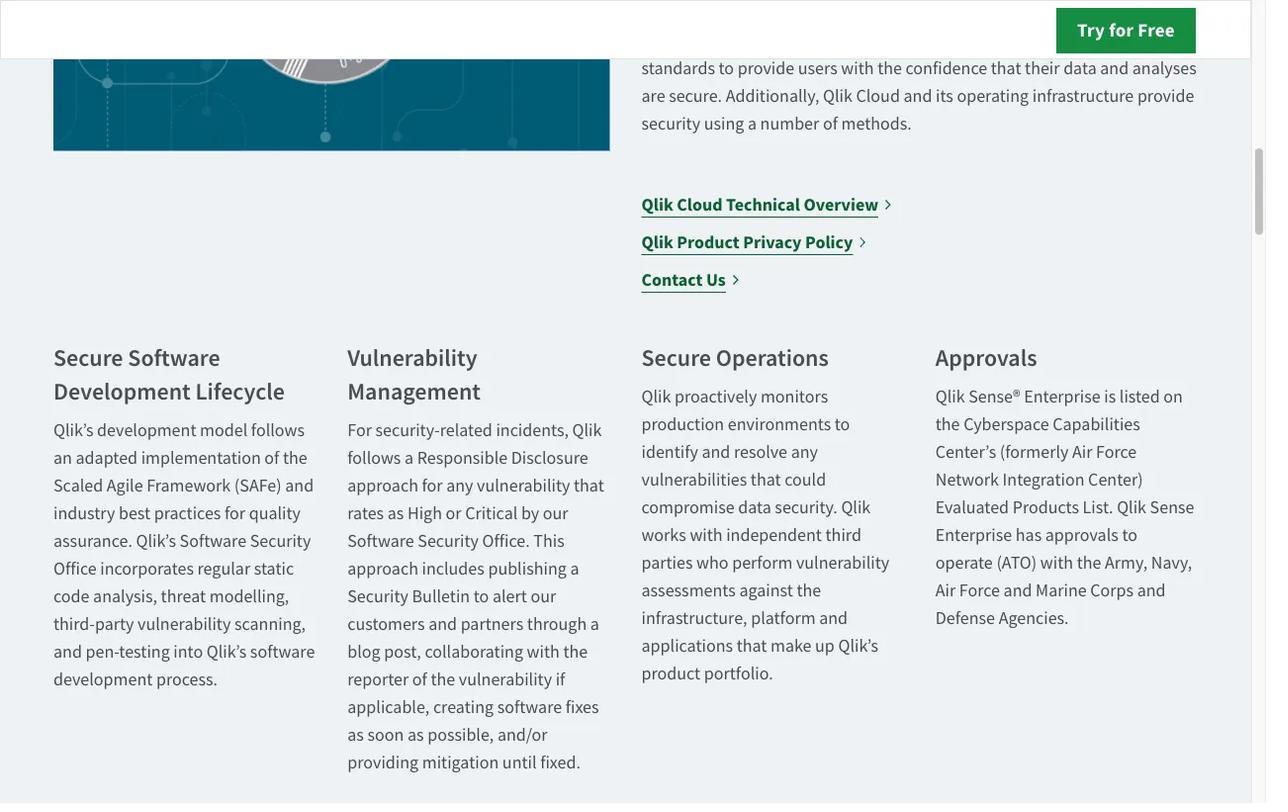 Task type: locate. For each thing, give the bounding box(es) containing it.
software inside 'qlik's development model follows an adapted implementation of the scaled agile framework (safe) and industry best practices for quality assurance. qlik's software security office incorporates regular static code analysis, threat modelling, third-party vulnerability scanning, and pen-testing into qlik's software development process.'
[[180, 531, 247, 553]]

parties
[[642, 552, 693, 575]]

0 vertical spatial incorporates
[[675, 30, 769, 53]]

army,
[[1105, 552, 1148, 575]]

software up regular
[[180, 531, 247, 553]]

0 vertical spatial approach
[[348, 475, 419, 498]]

any
[[791, 441, 818, 464], [447, 475, 474, 498]]

cloud up methods.
[[857, 85, 900, 108]]

incorporates inside 'qlik's development model follows an adapted implementation of the scaled agile framework (safe) and industry best practices for quality assurance. qlik's software security office incorporates regular static code analysis, threat modelling, third-party vulnerability scanning, and pen-testing into qlik's software development process.'
[[100, 558, 194, 581]]

1 vertical spatial enterprise
[[936, 525, 1013, 547]]

for down the (safe)
[[225, 503, 245, 526]]

2 approach from the top
[[348, 558, 419, 581]]

sense®
[[969, 386, 1021, 409]]

0 horizontal spatial data
[[738, 497, 772, 520]]

0 vertical spatial any
[[791, 441, 818, 464]]

enterprise up capabilities
[[1025, 386, 1101, 409]]

0 vertical spatial security
[[831, 30, 890, 53]]

of
[[823, 113, 838, 136], [265, 447, 279, 470], [412, 669, 427, 692]]

1 vertical spatial for
[[422, 475, 443, 498]]

a
[[748, 113, 757, 136], [405, 447, 414, 470], [570, 558, 579, 581], [591, 614, 600, 636]]

cloud up product
[[677, 194, 723, 217]]

qlik's right up
[[839, 635, 879, 658]]

static
[[254, 558, 294, 581]]

operating
[[957, 85, 1029, 108]]

best
[[119, 503, 151, 526]]

as
[[388, 503, 404, 526], [348, 724, 364, 747], [408, 724, 424, 747]]

security down are at the right of page
[[642, 113, 701, 136]]

our
[[543, 503, 569, 526], [531, 586, 556, 609]]

0 horizontal spatial secure
[[53, 343, 123, 374]]

software up development
[[128, 343, 220, 374]]

software inside secure software development lifecycle
[[128, 343, 220, 374]]

provide up additionally,
[[738, 57, 795, 80]]

to right environments
[[835, 414, 850, 437]]

fixes
[[566, 697, 599, 720]]

sense
[[1151, 497, 1195, 520]]

2 horizontal spatial for
[[1110, 17, 1134, 43]]

marine
[[1036, 580, 1087, 603]]

air
[[1073, 441, 1093, 464], [936, 580, 956, 603]]

using
[[704, 113, 745, 136]]

try for free
[[1078, 17, 1176, 43]]

1 vertical spatial data
[[738, 497, 772, 520]]

to inside for security-related incidents, qlik follows a responsible disclosure approach for any vulnerability that rates as high or critical by our software security office. this approach includes publishing a security bulletin to alert our customers and partners through a blog post, collaborating with the reporter of the vulnerability if applicable, creating software fixes as soon as possible, and/or providing mitigation until fixed.
[[474, 586, 489, 609]]

security up customers
[[348, 586, 409, 609]]

with inside for security-related incidents, qlik follows a responsible disclosure approach for any vulnerability that rates as high or critical by our software security office. this approach includes publishing a security bulletin to alert our customers and partners through a blog post, collaborating with the reporter of the vulnerability if applicable, creating software fixes as soon as possible, and/or providing mitigation until fixed.
[[527, 641, 560, 664]]

software up and/or
[[497, 697, 562, 720]]

the up platform
[[797, 580, 822, 603]]

1 horizontal spatial incorporates
[[675, 30, 769, 53]]

and left the modern
[[993, 30, 1021, 53]]

evaluated
[[936, 497, 1010, 520]]

0 horizontal spatial incorporates
[[100, 558, 194, 581]]

development
[[97, 420, 196, 442], [53, 669, 153, 692]]

security
[[831, 30, 890, 53], [642, 113, 701, 136]]

0 horizontal spatial of
[[265, 447, 279, 470]]

model
[[200, 420, 248, 442]]

portfolio.
[[704, 663, 774, 686]]

if
[[556, 669, 565, 692]]

for inside for security-related incidents, qlik follows a responsible disclosure approach for any vulnerability that rates as high or critical by our software security office. this approach includes publishing a security bulletin to alert our customers and partners through a blog post, collaborating with the reporter of the vulnerability if applicable, creating software fixes as soon as possible, and/or providing mitigation until fixed.
[[422, 475, 443, 498]]

1 horizontal spatial for
[[422, 475, 443, 498]]

vulnerability up by
[[477, 475, 570, 498]]

possible,
[[428, 724, 494, 747]]

into
[[173, 641, 203, 664]]

2 horizontal spatial as
[[408, 724, 424, 747]]

that up operating
[[991, 57, 1022, 80]]

any down responsible
[[447, 475, 474, 498]]

post,
[[384, 641, 421, 664]]

1 vertical spatial our
[[531, 586, 556, 609]]

0 horizontal spatial follows
[[251, 420, 305, 442]]

force up defense
[[960, 580, 1001, 603]]

with inside qlik proactively monitors production environments to identify and resolve any vulnerabilities that could compromise data security. qlik works with independent third parties who perform vulnerability assessments against the infrastructure, platform and applications that make up qlik's product portfolio.
[[690, 525, 723, 547]]

1 vertical spatial follows
[[348, 447, 401, 470]]

1 horizontal spatial force
[[1097, 441, 1137, 464]]

and up up
[[820, 608, 848, 630]]

works
[[642, 525, 687, 547]]

0 vertical spatial our
[[543, 503, 569, 526]]

partners
[[461, 614, 524, 636]]

for up high
[[422, 475, 443, 498]]

rates
[[348, 503, 384, 526]]

2 secure from the left
[[642, 343, 712, 374]]

follows down for
[[348, 447, 401, 470]]

secure inside secure software development lifecycle
[[53, 343, 123, 374]]

enterprise down 'evaluated'
[[936, 525, 1013, 547]]

secure up the proactively on the right of page
[[642, 343, 712, 374]]

0 vertical spatial enterprise
[[1025, 386, 1101, 409]]

0 vertical spatial data
[[1064, 57, 1097, 80]]

our up through on the left bottom of the page
[[531, 586, 556, 609]]

1 vertical spatial provide
[[1138, 85, 1195, 108]]

with up marine on the right bottom of the page
[[1041, 552, 1074, 575]]

with down through on the left bottom of the page
[[527, 641, 560, 664]]

process.
[[156, 669, 218, 692]]

2 horizontal spatial security
[[418, 531, 479, 553]]

the inside 'qlik's development model follows an adapted implementation of the scaled agile framework (safe) and industry best practices for quality assurance. qlik's software security office incorporates regular static code analysis, threat modelling, third-party vulnerability scanning, and pen-testing into qlik's software development process.'
[[283, 447, 308, 470]]

with inside qlik sense® enterprise is listed on the cyberspace capabilities center's (formerly air force network integration center) evaluated products list. qlik sense enterprise has approvals to operate (ato) with the army, navy, air force and marine corps and defense agencies.
[[1041, 552, 1074, 575]]

lifecycle
[[195, 377, 285, 408]]

to
[[719, 57, 734, 80], [835, 414, 850, 437], [1123, 525, 1138, 547], [474, 586, 489, 609]]

bulletin
[[412, 586, 470, 609]]

scanning,
[[234, 614, 306, 636]]

secure up development
[[53, 343, 123, 374]]

1 horizontal spatial security
[[831, 30, 890, 53]]

1 vertical spatial security
[[642, 113, 701, 136]]

1 horizontal spatial enterprise
[[1025, 386, 1101, 409]]

0 vertical spatial software
[[250, 641, 315, 664]]

enterprise
[[1025, 386, 1101, 409], [936, 525, 1013, 547]]

1 horizontal spatial data
[[1064, 57, 1097, 80]]

qlik incorporates leading security technologies and modern open standards to provide users with the confidence that their data and analyses are secure. additionally, qlik cloud and its operating infrastructure provide security using a number of methods.
[[642, 30, 1197, 136]]

data inside qlik proactively monitors production environments to identify and resolve any vulnerabilities that could compromise data security. qlik works with independent third parties who perform vulnerability assessments against the infrastructure, platform and applications that make up qlik's product portfolio.
[[738, 497, 772, 520]]

2 horizontal spatial of
[[823, 113, 838, 136]]

approach up customers
[[348, 558, 419, 581]]

1 horizontal spatial follows
[[348, 447, 401, 470]]

for inside 'qlik's development model follows an adapted implementation of the scaled agile framework (safe) and industry best practices for quality assurance. qlik's software security office incorporates regular static code analysis, threat modelling, third-party vulnerability scanning, and pen-testing into qlik's software development process.'
[[225, 503, 245, 526]]

1 horizontal spatial any
[[791, 441, 818, 464]]

air down capabilities
[[1073, 441, 1093, 464]]

0 horizontal spatial for
[[225, 503, 245, 526]]

1 vertical spatial of
[[265, 447, 279, 470]]

of right number on the top of the page
[[823, 113, 838, 136]]

1 vertical spatial air
[[936, 580, 956, 603]]

0 vertical spatial cloud
[[857, 85, 900, 108]]

0 horizontal spatial security
[[250, 531, 311, 553]]

of up the (safe)
[[265, 447, 279, 470]]

that down disclosure
[[574, 475, 604, 498]]

includes
[[422, 558, 485, 581]]

force up center)
[[1097, 441, 1137, 464]]

0 vertical spatial follows
[[251, 420, 305, 442]]

critical
[[465, 503, 518, 526]]

the left confidence
[[878, 57, 903, 80]]

security up users
[[831, 30, 890, 53]]

to up secure.
[[719, 57, 734, 80]]

software inside for security-related incidents, qlik follows a responsible disclosure approach for any vulnerability that rates as high or critical by our software security office. this approach includes publishing a security bulletin to alert our customers and partners through a blog post, collaborating with the reporter of the vulnerability if applicable, creating software fixes as soon as possible, and/or providing mitigation until fixed.
[[497, 697, 562, 720]]

software for management
[[348, 531, 414, 553]]

reporter
[[348, 669, 409, 692]]

data up infrastructure
[[1064, 57, 1097, 80]]

1 horizontal spatial cloud
[[857, 85, 900, 108]]

confidence
[[906, 57, 988, 80]]

1 vertical spatial approach
[[348, 558, 419, 581]]

the down approvals
[[1077, 552, 1102, 575]]

1 horizontal spatial air
[[1073, 441, 1093, 464]]

of down the post,
[[412, 669, 427, 692]]

security for vulnerability management
[[418, 531, 479, 553]]

any inside qlik proactively monitors production environments to identify and resolve any vulnerabilities that could compromise data security. qlik works with independent third parties who perform vulnerability assessments against the infrastructure, platform and applications that make up qlik's product portfolio.
[[791, 441, 818, 464]]

0 horizontal spatial security
[[642, 113, 701, 136]]

force
[[1097, 441, 1137, 464], [960, 580, 1001, 603]]

1 vertical spatial any
[[447, 475, 474, 498]]

through
[[527, 614, 587, 636]]

0 vertical spatial for
[[1110, 17, 1134, 43]]

security up includes
[[418, 531, 479, 553]]

1 horizontal spatial software
[[497, 697, 562, 720]]

and left its
[[904, 85, 933, 108]]

and down bulletin
[[429, 614, 457, 636]]

navy,
[[1152, 552, 1193, 575]]

0 vertical spatial air
[[1073, 441, 1093, 464]]

and up vulnerabilities
[[702, 441, 731, 464]]

development down development
[[97, 420, 196, 442]]

data inside the qlik incorporates leading security technologies and modern open standards to provide users with the confidence that their data and analyses are secure. additionally, qlik cloud and its operating infrastructure provide security using a number of methods.
[[1064, 57, 1097, 80]]

0 vertical spatial of
[[823, 113, 838, 136]]

qlik sense® enterprise is listed on the cyberspace capabilities center's (formerly air force network integration center) evaluated products list. qlik sense enterprise has approvals to operate (ato) with the army, navy, air force and marine corps and defense agencies.
[[936, 386, 1195, 630]]

0 horizontal spatial software
[[250, 641, 315, 664]]

data up independent
[[738, 497, 772, 520]]

software down rates
[[348, 531, 414, 553]]

0 horizontal spatial any
[[447, 475, 474, 498]]

third
[[826, 525, 862, 547]]

monitors
[[761, 386, 829, 409]]

environments
[[728, 414, 832, 437]]

vulnerability down third
[[797, 552, 890, 575]]

any up could
[[791, 441, 818, 464]]

follows
[[251, 420, 305, 442], [348, 447, 401, 470]]

publishing
[[488, 558, 567, 581]]

qlik's right into
[[207, 641, 247, 664]]

assessments
[[642, 580, 736, 603]]

as right soon
[[408, 724, 424, 747]]

their
[[1025, 57, 1060, 80]]

1 vertical spatial software
[[497, 697, 562, 720]]

incorporates up standards
[[675, 30, 769, 53]]

development down the "pen-"
[[53, 669, 153, 692]]

scaled
[[53, 475, 103, 498]]

1 vertical spatial cloud
[[677, 194, 723, 217]]

1 vertical spatial incorporates
[[100, 558, 194, 581]]

secure for secure operations
[[642, 343, 712, 374]]

1 secure from the left
[[53, 343, 123, 374]]

0 horizontal spatial cloud
[[677, 194, 723, 217]]

for right try
[[1110, 17, 1134, 43]]

our right by
[[543, 503, 569, 526]]

qlik's
[[53, 420, 94, 442], [136, 531, 176, 553], [839, 635, 879, 658], [207, 641, 247, 664]]

security inside 'qlik's development model follows an adapted implementation of the scaled agile framework (safe) and industry best practices for quality assurance. qlik's software security office incorporates regular static code analysis, threat modelling, third-party vulnerability scanning, and pen-testing into qlik's software development process.'
[[250, 531, 311, 553]]

0 horizontal spatial enterprise
[[936, 525, 1013, 547]]

incidents,
[[496, 420, 569, 442]]

office.
[[483, 531, 530, 553]]

corps
[[1091, 580, 1134, 603]]

operate
[[936, 552, 993, 575]]

2 vertical spatial for
[[225, 503, 245, 526]]

the up quality on the bottom left of page
[[283, 447, 308, 470]]

vulnerability down threat
[[138, 614, 231, 636]]

agile
[[107, 475, 143, 498]]

vulnerability inside 'qlik's development model follows an adapted implementation of the scaled agile framework (safe) and industry best practices for quality assurance. qlik's software security office incorporates regular static code analysis, threat modelling, third-party vulnerability scanning, and pen-testing into qlik's software development process.'
[[138, 614, 231, 636]]

as left high
[[388, 503, 404, 526]]

1 vertical spatial force
[[960, 580, 1001, 603]]

with up who
[[690, 525, 723, 547]]

has
[[1016, 525, 1042, 547]]

software down scanning,
[[250, 641, 315, 664]]

the up center's
[[936, 414, 961, 437]]

disclosure
[[511, 447, 589, 470]]

1 horizontal spatial provide
[[1138, 85, 1195, 108]]

to inside qlik sense® enterprise is listed on the cyberspace capabilities center's (formerly air force network integration center) evaluated products list. qlik sense enterprise has approvals to operate (ato) with the army, navy, air force and marine corps and defense agencies.
[[1123, 525, 1138, 547]]

or
[[446, 503, 462, 526]]

modern
[[1025, 30, 1084, 53]]

a right using
[[748, 113, 757, 136]]

the
[[878, 57, 903, 80], [936, 414, 961, 437], [283, 447, 308, 470], [1077, 552, 1102, 575], [797, 580, 822, 603], [563, 641, 588, 664], [431, 669, 455, 692]]

1 horizontal spatial secure
[[642, 343, 712, 374]]

to left alert
[[474, 586, 489, 609]]

party
[[95, 614, 134, 636]]

software inside for security-related incidents, qlik follows a responsible disclosure approach for any vulnerability that rates as high or critical by our software security office. this approach includes publishing a security bulletin to alert our customers and partners through a blog post, collaborating with the reporter of the vulnerability if applicable, creating software fixes as soon as possible, and/or providing mitigation until fixed.
[[348, 531, 414, 553]]

to up army,
[[1123, 525, 1138, 547]]

approach up rates
[[348, 475, 419, 498]]

0 horizontal spatial as
[[348, 724, 364, 747]]

follows down lifecycle
[[251, 420, 305, 442]]

technical
[[727, 194, 800, 217]]

threat
[[161, 586, 206, 609]]

incorporates up analysis,
[[100, 558, 194, 581]]

with right users
[[842, 57, 874, 80]]

list.
[[1083, 497, 1114, 520]]

product
[[677, 231, 740, 255]]

2 vertical spatial of
[[412, 669, 427, 692]]

related
[[440, 420, 493, 442]]

air down operate
[[936, 580, 956, 603]]

as left soon
[[348, 724, 364, 747]]

and down navy,
[[1138, 580, 1166, 603]]

security down quality on the bottom left of page
[[250, 531, 311, 553]]

provide down analyses
[[1138, 85, 1195, 108]]

0 horizontal spatial provide
[[738, 57, 795, 80]]

1 horizontal spatial of
[[412, 669, 427, 692]]

the inside the qlik incorporates leading security technologies and modern open standards to provide users with the confidence that their data and analyses are secure. additionally, qlik cloud and its operating infrastructure provide security using a number of methods.
[[878, 57, 903, 80]]

that inside for security-related incidents, qlik follows a responsible disclosure approach for any vulnerability that rates as high or critical by our software security office. this approach includes publishing a security bulletin to alert our customers and partners through a blog post, collaborating with the reporter of the vulnerability if applicable, creating software fixes as soon as possible, and/or providing mitigation until fixed.
[[574, 475, 604, 498]]



Task type: vqa. For each thing, say whether or not it's contained in the screenshot.
Go to the home page. image on the left top
no



Task type: describe. For each thing, give the bounding box(es) containing it.
products
[[1013, 497, 1080, 520]]

vulnerability inside qlik proactively monitors production environments to identify and resolve any vulnerabilities that could compromise data security. qlik works with independent third parties who perform vulnerability assessments against the infrastructure, platform and applications that make up qlik's product portfolio.
[[797, 552, 890, 575]]

approvals
[[1046, 525, 1119, 547]]

proactively
[[675, 386, 757, 409]]

on
[[1164, 386, 1184, 409]]

is
[[1105, 386, 1117, 409]]

1 horizontal spatial as
[[388, 503, 404, 526]]

until
[[503, 752, 537, 775]]

production
[[642, 414, 725, 437]]

the inside qlik proactively monitors production environments to identify and resolve any vulnerabilities that could compromise data security. qlik works with independent third parties who perform vulnerability assessments against the infrastructure, platform and applications that make up qlik's product portfolio.
[[797, 580, 822, 603]]

with inside the qlik incorporates leading security technologies and modern open standards to provide users with the confidence that their data and analyses are secure. additionally, qlik cloud and its operating infrastructure provide security using a number of methods.
[[842, 57, 874, 80]]

fixed.
[[541, 752, 581, 775]]

operations
[[716, 343, 829, 374]]

incorporates inside the qlik incorporates leading security technologies and modern open standards to provide users with the confidence that their data and analyses are secure. additionally, qlik cloud and its operating infrastructure provide security using a number of methods.
[[675, 30, 769, 53]]

methods.
[[842, 113, 912, 136]]

its
[[936, 85, 954, 108]]

follows inside 'qlik's development model follows an adapted implementation of the scaled agile framework (safe) and industry best practices for quality assurance. qlik's software security office incorporates regular static code analysis, threat modelling, third-party vulnerability scanning, and pen-testing into qlik's software development process.'
[[251, 420, 305, 442]]

blog
[[348, 641, 381, 664]]

software for software
[[180, 531, 247, 553]]

of inside for security-related incidents, qlik follows a responsible disclosure approach for any vulnerability that rates as high or critical by our software security office. this approach includes publishing a security bulletin to alert our customers and partners through a blog post, collaborating with the reporter of the vulnerability if applicable, creating software fixes as soon as possible, and/or providing mitigation until fixed.
[[412, 669, 427, 692]]

qlik cloud technical overview link
[[642, 192, 894, 219]]

third-
[[53, 614, 95, 636]]

us
[[707, 269, 726, 293]]

secure for secure software development lifecycle
[[53, 343, 123, 374]]

technologies
[[893, 30, 989, 53]]

modelling,
[[210, 586, 289, 609]]

a inside the qlik incorporates leading security technologies and modern open standards to provide users with the confidence that their data and analyses are secure. additionally, qlik cloud and its operating infrastructure provide security using a number of methods.
[[748, 113, 757, 136]]

and/or
[[498, 724, 548, 747]]

follows inside for security-related incidents, qlik follows a responsible disclosure approach for any vulnerability that rates as high or critical by our software security office. this approach includes publishing a security bulletin to alert our customers and partners through a blog post, collaborating with the reporter of the vulnerability if applicable, creating software fixes as soon as possible, and/or providing mitigation until fixed.
[[348, 447, 401, 470]]

qlik product privacy policy link
[[642, 229, 868, 257]]

management
[[348, 377, 481, 408]]

up
[[816, 635, 835, 658]]

qlik product privacy policy
[[642, 231, 853, 255]]

alert
[[493, 586, 527, 609]]

secure.
[[669, 85, 723, 108]]

(formerly
[[1000, 441, 1069, 464]]

integration
[[1003, 469, 1085, 492]]

implementation
[[141, 447, 261, 470]]

and up quality on the bottom left of page
[[285, 475, 314, 498]]

secure software development lifecycle
[[53, 343, 285, 408]]

vulnerabilities
[[642, 469, 747, 492]]

pen-
[[86, 641, 119, 664]]

cyberspace capabilities centers logo image
[[53, 0, 610, 151]]

by
[[521, 503, 540, 526]]

and down third-
[[53, 641, 82, 664]]

that up portfolio.
[[737, 635, 767, 658]]

any inside for security-related incidents, qlik follows a responsible disclosure approach for any vulnerability that rates as high or critical by our software security office. this approach includes publishing a security bulletin to alert our customers and partners through a blog post, collaborating with the reporter of the vulnerability if applicable, creating software fixes as soon as possible, and/or providing mitigation until fixed.
[[447, 475, 474, 498]]

policy
[[806, 231, 853, 255]]

of inside 'qlik's development model follows an adapted implementation of the scaled agile framework (safe) and industry best practices for quality assurance. qlik's software security office incorporates regular static code analysis, threat modelling, third-party vulnerability scanning, and pen-testing into qlik's software development process.'
[[265, 447, 279, 470]]

secure operations
[[642, 343, 829, 374]]

(safe)
[[234, 475, 282, 498]]

center's
[[936, 441, 997, 464]]

qlik's up 'an'
[[53, 420, 94, 442]]

make
[[771, 635, 812, 658]]

leading
[[772, 30, 827, 53]]

qlik's down best
[[136, 531, 176, 553]]

analyses
[[1133, 57, 1197, 80]]

the up the if
[[563, 641, 588, 664]]

qlik inside for security-related incidents, qlik follows a responsible disclosure approach for any vulnerability that rates as high or critical by our software security office. this approach includes publishing a security bulletin to alert our customers and partners through a blog post, collaborating with the reporter of the vulnerability if applicable, creating software fixes as soon as possible, and/or providing mitigation until fixed.
[[573, 420, 602, 442]]

qlik's inside qlik proactively monitors production environments to identify and resolve any vulnerabilities that could compromise data security. qlik works with independent third parties who perform vulnerability assessments against the infrastructure, platform and applications that make up qlik's product portfolio.
[[839, 635, 879, 658]]

and down (ato)
[[1004, 580, 1033, 603]]

analysis,
[[93, 586, 157, 609]]

contact
[[642, 269, 703, 293]]

customers
[[348, 614, 425, 636]]

qlik's development model follows an adapted implementation of the scaled agile framework (safe) and industry best practices for quality assurance. qlik's software security office incorporates regular static code analysis, threat modelling, third-party vulnerability scanning, and pen-testing into qlik's software development process.
[[53, 420, 315, 692]]

network
[[936, 469, 1000, 492]]

applications
[[642, 635, 733, 658]]

capabilities
[[1053, 414, 1141, 437]]

of inside the qlik incorporates leading security technologies and modern open standards to provide users with the confidence that their data and analyses are secure. additionally, qlik cloud and its operating infrastructure provide security using a number of methods.
[[823, 113, 838, 136]]

practices
[[154, 503, 221, 526]]

0 vertical spatial force
[[1097, 441, 1137, 464]]

responsible
[[417, 447, 508, 470]]

perform
[[733, 552, 793, 575]]

that down "resolve"
[[751, 469, 781, 492]]

cloud inside the qlik incorporates leading security technologies and modern open standards to provide users with the confidence that their data and analyses are secure. additionally, qlik cloud and its operating infrastructure provide security using a number of methods.
[[857, 85, 900, 108]]

qlik cloud technical overview
[[642, 194, 879, 217]]

creating
[[433, 697, 494, 720]]

0 horizontal spatial air
[[936, 580, 956, 603]]

listed
[[1120, 386, 1161, 409]]

security for secure software development lifecycle
[[250, 531, 311, 553]]

could
[[785, 469, 827, 492]]

providing
[[348, 752, 419, 775]]

a right publishing
[[570, 558, 579, 581]]

center)
[[1089, 469, 1144, 492]]

1 approach from the top
[[348, 475, 419, 498]]

0 horizontal spatial force
[[960, 580, 1001, 603]]

security.
[[775, 497, 838, 520]]

open
[[1087, 30, 1125, 53]]

soon
[[368, 724, 404, 747]]

additionally,
[[726, 85, 820, 108]]

0 vertical spatial development
[[97, 420, 196, 442]]

are
[[642, 85, 666, 108]]

privacy
[[744, 231, 802, 255]]

and down open
[[1101, 57, 1129, 80]]

mitigation
[[422, 752, 499, 775]]

standards
[[642, 57, 715, 80]]

users
[[798, 57, 838, 80]]

that inside the qlik incorporates leading security technologies and modern open standards to provide users with the confidence that their data and analyses are secure. additionally, qlik cloud and its operating infrastructure provide security using a number of methods.
[[991, 57, 1022, 80]]

and inside for security-related incidents, qlik follows a responsible disclosure approach for any vulnerability that rates as high or critical by our software security office. this approach includes publishing a security bulletin to alert our customers and partners through a blog post, collaborating with the reporter of the vulnerability if applicable, creating software fixes as soon as possible, and/or providing mitigation until fixed.
[[429, 614, 457, 636]]

security-
[[376, 420, 440, 442]]

free
[[1138, 17, 1176, 43]]

0 vertical spatial provide
[[738, 57, 795, 80]]

a down security-
[[405, 447, 414, 470]]

assurance.
[[53, 531, 133, 553]]

the up creating
[[431, 669, 455, 692]]

an
[[53, 447, 72, 470]]

development
[[53, 377, 191, 408]]

testing
[[119, 641, 170, 664]]

identify
[[642, 441, 699, 464]]

independent
[[727, 525, 822, 547]]

to inside the qlik incorporates leading security technologies and modern open standards to provide users with the confidence that their data and analyses are secure. additionally, qlik cloud and its operating infrastructure provide security using a number of methods.
[[719, 57, 734, 80]]

1 horizontal spatial security
[[348, 586, 409, 609]]

a right through on the left bottom of the page
[[591, 614, 600, 636]]

1 vertical spatial development
[[53, 669, 153, 692]]

vulnerability down collaborating
[[459, 669, 552, 692]]

vulnerability
[[348, 343, 478, 374]]

try for free link
[[1057, 8, 1196, 53]]

for security-related incidents, qlik follows a responsible disclosure approach for any vulnerability that rates as high or critical by our software security office. this approach includes publishing a security bulletin to alert our customers and partners through a blog post, collaborating with the reporter of the vulnerability if applicable, creating software fixes as soon as possible, and/or providing mitigation until fixed.
[[348, 420, 604, 775]]

applicable,
[[348, 697, 430, 720]]

software inside 'qlik's development model follows an adapted implementation of the scaled agile framework (safe) and industry best practices for quality assurance. qlik's software security office incorporates regular static code analysis, threat modelling, third-party vulnerability scanning, and pen-testing into qlik's software development process.'
[[250, 641, 315, 664]]

to inside qlik proactively monitors production environments to identify and resolve any vulnerabilities that could compromise data security. qlik works with independent third parties who perform vulnerability assessments against the infrastructure, platform and applications that make up qlik's product portfolio.
[[835, 414, 850, 437]]

product
[[642, 663, 701, 686]]

infrastructure,
[[642, 608, 748, 630]]

contact us
[[642, 269, 726, 293]]

against
[[740, 580, 794, 603]]



